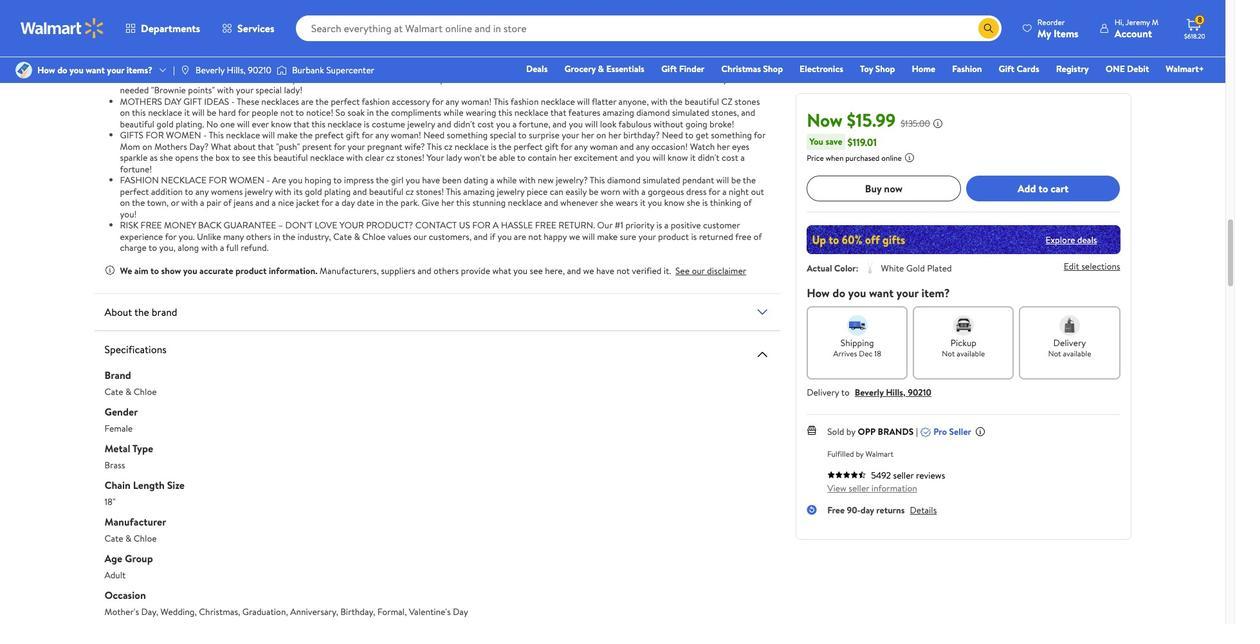 Task type: vqa. For each thing, say whether or not it's contained in the screenshot.
Multipack Quantity dropdown button
no



Task type: locate. For each thing, give the bounding box(es) containing it.
1 horizontal spatial available
[[1063, 348, 1092, 359]]

while left wearing
[[444, 106, 464, 119]]

you save $119.01
[[810, 135, 877, 149]]

0 vertical spatial cost
[[478, 117, 494, 130]]

something
[[447, 129, 488, 142], [711, 129, 752, 142]]

0 horizontal spatial  image
[[15, 62, 32, 79]]

1 horizontal spatial new
[[538, 174, 554, 187]]

available inside delivery not available
[[1063, 348, 1092, 359]]

90210 down clearance
[[248, 64, 272, 77]]

0 horizontal spatial cost
[[478, 117, 494, 130]]

1 available from the left
[[957, 348, 985, 359]]

we inside cz jewelry for women msrp $150 - this necklace is breathtakingly beautiful! this is the perfect necklace for the amazing woman in your life, she will not be able to wait to show off her new diamond simulated pendant to all of her friends! the best part? this beautiful cz necklace will not break the bank and will also earn you some needed "brownie points" with your special lady! mothers day gift ideas - these necklaces are the perfect fashion accessory for any woman! this fashion necklace will flatter anyone, with the beautiful cz stones on this necklace it will be hard for people not to notice! so soak in the compliments while wearing this necklace that features amazing diamond simulated stones, and beautiful gold plating. no one will ever know that this necklace is costume jewelry and didn't cost you a fortune, and you will look fabulous without going broke! gifts for women - this necklace will make the prefect gift for any woman! need something special to surprise your her on her birthday? need to get something for mom on mothers day? what about that "push" present for your pregnant wife? this cz necklace is the perfect gift for any woman and any occasion! watch her eyes sparkle as she opens the box to see this beautiful necklace with clear cz stones! your lady won't be able to contain her excitement and you will know it didn't cost a fortune! fashion necklace for women - are you hoping to impress the girl you have been dating a while with new jewelry? this diamond simulated pendant will be the perfect addition to any womens jewelry with its gold plating and beautiful cz stones! this amazing jewelry piece can easily be worn with a gorgeous dress for a night out on the town, or with a pair of jeans and a nice jacket for a day date in the park. give her this stunning necklace and whenever she wears it you know she is thinking of you! risk free money back guarantee – don't love your product? contact us for a hassle free return. our #1 priority is a positive customer experience for you. unlike many others in the industry, cate & chloe values our customers, and if you are not happy we will make sure your product is returned free of charge to you, along with a full refund.
[[569, 230, 580, 243]]

something up won't
[[447, 129, 488, 142]]

0 vertical spatial while
[[444, 106, 464, 119]]

of right all
[[348, 72, 356, 85]]

shop inside toy shop link
[[876, 62, 895, 75]]

1 horizontal spatial  image
[[277, 64, 287, 77]]

0 horizontal spatial best
[[421, 72, 438, 85]]

0 horizontal spatial how
[[37, 64, 55, 77]]

2 not from the left
[[1049, 348, 1062, 359]]

view seller information link
[[828, 482, 918, 495]]

know left dress
[[664, 196, 685, 209]]

able right won't
[[499, 151, 515, 164]]

formal,
[[378, 605, 407, 618]]

:
[[856, 262, 859, 275]]

this up present
[[312, 117, 326, 130]]

simulated
[[253, 72, 291, 85], [672, 106, 710, 119], [643, 174, 680, 187]]

1 vertical spatial we
[[583, 264, 594, 277]]

make
[[277, 129, 298, 142], [597, 230, 618, 243]]

women up jeans
[[229, 174, 264, 187]]

gift for gift cards
[[999, 62, 1015, 75]]

see right the box at the left top of page
[[242, 151, 256, 164]]

fortune,
[[519, 117, 551, 130]]

price
[[807, 153, 824, 163]]

1 vertical spatial didn't
[[698, 151, 720, 164]]

shop
[[763, 62, 783, 75], [876, 62, 895, 75]]

now
[[807, 107, 843, 133]]

that up "push"
[[294, 117, 310, 130]]

1 horizontal spatial how
[[807, 285, 830, 301]]

home link
[[906, 62, 942, 76]]

need up your
[[424, 129, 445, 142]]

others left "provide"
[[434, 264, 459, 277]]

0 vertical spatial by
[[847, 425, 856, 438]]

color
[[835, 262, 856, 275]]

0 horizontal spatial not
[[942, 348, 955, 359]]

for right jacket
[[321, 196, 333, 209]]

1 gift from the left
[[661, 62, 677, 75]]

you right what
[[514, 264, 528, 277]]

0 horizontal spatial available
[[957, 348, 985, 359]]

1 horizontal spatial our
[[692, 264, 705, 277]]

her right off
[[185, 72, 197, 85]]

day
[[453, 605, 468, 618]]

on right mom
[[142, 140, 152, 153]]

guarantee,
[[357, 25, 412, 38]]

gift
[[183, 95, 202, 108]]

1 vertical spatial pendant
[[683, 174, 714, 187]]

1 vertical spatial while
[[497, 174, 517, 187]]

$150
[[256, 61, 274, 74]]

0 vertical spatial best
[[706, 25, 723, 38]]

stones!
[[397, 151, 425, 164], [416, 185, 444, 198]]

how for how do you want your item?
[[807, 285, 830, 301]]

 image
[[180, 65, 190, 75]]

free left shipping
[[527, 25, 548, 38]]

seller down 4.5696 stars out of 5, based on 5492 seller reviews element
[[849, 482, 870, 495]]

1 shop from the left
[[763, 62, 783, 75]]

new up ideas
[[200, 72, 215, 85]]

so
[[336, 106, 345, 119]]

what
[[493, 264, 511, 277]]

1 horizontal spatial 90210
[[908, 386, 932, 399]]

not right finder
[[715, 61, 729, 74]]

and right stones, at the right of the page
[[741, 106, 756, 119]]

2 available from the left
[[1063, 348, 1092, 359]]

0 vertical spatial simulated
[[253, 72, 291, 85]]

trending
[[401, 39, 435, 51]]

0 vertical spatial others
[[246, 230, 271, 243]]

lady
[[446, 151, 462, 164]]

box
[[216, 151, 230, 164]]

shop inside christmas shop link
[[763, 62, 783, 75]]

be right earn
[[731, 61, 740, 74]]

return.
[[559, 219, 595, 232]]

not left 'verified'
[[617, 264, 630, 277]]

satisfaction guarantee - we offer 100% money-back guarantee, no hassel returns, and free shipping on every order. get the best prices, deal of the day, discounts, deals, sales, on clearance on the most popular jewelry trending online.
[[105, 25, 770, 51]]

shop for toy shop
[[876, 62, 895, 75]]

& right "love"
[[354, 230, 360, 243]]

day
[[164, 95, 181, 108]]

and inside satisfaction guarantee - we offer 100% money-back guarantee, no hassel returns, and free shipping on every order. get the best prices, deal of the day, discounts, deals, sales, on clearance on the most popular jewelry trending online.
[[510, 25, 524, 38]]

how down 'walmart' image
[[37, 64, 55, 77]]

gift down soak
[[346, 129, 360, 142]]

for
[[547, 61, 559, 74], [432, 95, 444, 108], [238, 106, 250, 119], [362, 129, 373, 142], [754, 129, 766, 142], [334, 140, 346, 153], [561, 140, 572, 153], [709, 185, 720, 198], [321, 196, 333, 209], [165, 230, 177, 243]]

others
[[246, 230, 271, 243], [434, 264, 459, 277]]

0 horizontal spatial special
[[256, 84, 282, 97]]

1 horizontal spatial |
[[917, 425, 918, 438]]

your
[[427, 151, 444, 164]]

2 shop from the left
[[876, 62, 895, 75]]

1 horizontal spatial able
[[743, 61, 759, 74]]

offer
[[244, 25, 272, 38]]

registry link
[[1051, 62, 1095, 76]]

and right the suppliers
[[418, 264, 432, 277]]

0 vertical spatial want
[[86, 64, 105, 77]]

0 horizontal spatial something
[[447, 129, 488, 142]]

wears
[[616, 196, 638, 209]]

simulated down the occasion!
[[643, 174, 680, 187]]

0 horizontal spatial pendant
[[293, 72, 325, 85]]

and right here,
[[567, 264, 581, 277]]

not inside delivery not available
[[1049, 348, 1062, 359]]

amazing
[[576, 61, 608, 74], [603, 106, 634, 119], [463, 185, 495, 198]]

cz up the needed
[[120, 61, 131, 74]]

for down "part?"
[[432, 95, 444, 108]]

& right grocery
[[598, 62, 604, 75]]

1 vertical spatial back
[[198, 219, 221, 232]]

womens
[[211, 185, 243, 198]]

2 gift from the left
[[999, 62, 1015, 75]]

this
[[282, 61, 297, 74], [440, 61, 455, 74], [462, 72, 478, 85], [494, 95, 509, 108], [209, 129, 224, 142], [427, 140, 442, 153], [590, 174, 605, 187], [446, 185, 461, 198]]

msrp
[[230, 61, 254, 74]]

in right soak
[[367, 106, 374, 119]]

sold
[[828, 425, 845, 438]]

needed
[[120, 84, 149, 97]]

fashion up fortune,
[[511, 95, 539, 108]]

day left date
[[342, 196, 355, 209]]

0 vertical spatial delivery
[[1054, 337, 1086, 349]]

piece
[[527, 185, 548, 198]]

0 horizontal spatial have
[[422, 174, 440, 187]]

simulated up necklaces
[[253, 72, 291, 85]]

0 vertical spatial back
[[332, 25, 355, 38]]

reorder
[[1038, 16, 1065, 27]]

1 vertical spatial are
[[514, 230, 526, 243]]

you down 'walmart' image
[[70, 64, 84, 77]]

0 vertical spatial gold
[[157, 117, 174, 130]]

0 vertical spatial didn't
[[454, 117, 475, 130]]

women down 'deals,'
[[193, 61, 228, 74]]

view
[[828, 482, 847, 495]]

0 horizontal spatial others
[[246, 230, 271, 243]]

her left eyes at the top of the page
[[717, 140, 730, 153]]

pendant left all
[[293, 72, 325, 85]]

risk
[[120, 219, 139, 232]]

4.5696 stars out of 5, based on 5492 seller reviews element
[[828, 471, 866, 479]]

account
[[1115, 26, 1153, 40]]

0 horizontal spatial product
[[235, 264, 267, 277]]

walmart image
[[21, 18, 104, 39]]

be left worn
[[589, 185, 599, 198]]

1 horizontal spatial gift
[[545, 140, 559, 153]]

not inside 'pickup not available'
[[942, 348, 955, 359]]

cz right girl
[[406, 185, 414, 198]]

1 vertical spatial our
[[692, 264, 705, 277]]

delivery not available
[[1049, 337, 1092, 359]]

do down color at top
[[833, 285, 846, 301]]

1 vertical spatial 90210
[[908, 386, 932, 399]]

customers,
[[429, 230, 472, 243]]

0 horizontal spatial our
[[414, 230, 427, 243]]

beautiful up going
[[685, 95, 719, 108]]

2 horizontal spatial it
[[690, 151, 696, 164]]

available
[[957, 348, 985, 359], [1063, 348, 1092, 359]]

show left off
[[149, 72, 169, 85]]

watch
[[690, 140, 715, 153]]

not down intent image for pickup
[[942, 348, 955, 359]]

0 vertical spatial able
[[743, 61, 759, 74]]

0 vertical spatial see
[[242, 151, 256, 164]]

want down white
[[869, 285, 894, 301]]

1 vertical spatial see
[[530, 264, 543, 277]]

popular
[[339, 39, 369, 51]]

group
[[125, 551, 153, 565]]

to left notice!
[[296, 106, 304, 119]]

available for delivery
[[1063, 348, 1092, 359]]

guarantee inside cz jewelry for women msrp $150 - this necklace is breathtakingly beautiful! this is the perfect necklace for the amazing woman in your life, she will not be able to wait to show off her new diamond simulated pendant to all of her friends! the best part? this beautiful cz necklace will not break the bank and will also earn you some needed "brownie points" with your special lady! mothers day gift ideas - these necklaces are the perfect fashion accessory for any woman! this fashion necklace will flatter anyone, with the beautiful cz stones on this necklace it will be hard for people not to notice! so soak in the compliments while wearing this necklace that features amazing diamond simulated stones, and beautiful gold plating. no one will ever know that this necklace is costume jewelry and didn't cost you a fortune, and you will look fabulous without going broke! gifts for women - this necklace will make the prefect gift for any woman! need something special to surprise your her on her birthday? need to get something for mom on mothers day? what about that "push" present for your pregnant wife? this cz necklace is the perfect gift for any woman and any occasion! watch her eyes sparkle as she opens the box to see this beautiful necklace with clear cz stones! your lady won't be able to contain her excitement and you will know it didn't cost a fortune! fashion necklace for women - are you hoping to impress the girl you have been dating a while with new jewelry? this diamond simulated pendant will be the perfect addition to any womens jewelry with its gold plating and beautiful cz stones! this amazing jewelry piece can easily be worn with a gorgeous dress for a night out on the town, or with a pair of jeans and a nice jacket for a day date in the park. give her this stunning necklace and whenever she wears it you know she is thinking of you! risk free money back guarantee – don't love your product? contact us for a hassle free return. our #1 priority is a positive customer experience for you. unlike many others in the industry, cate & chloe values our customers, and if you are not happy we will make sure your product is returned free of charge to you, along with a full refund.
[[224, 219, 276, 232]]

0 vertical spatial |
[[173, 64, 175, 77]]

manufacturer
[[105, 514, 166, 529]]

opp
[[858, 425, 876, 438]]

1 vertical spatial have
[[597, 264, 615, 277]]

something down stones, at the right of the page
[[711, 129, 752, 142]]

perfect
[[480, 61, 509, 74], [331, 95, 360, 108], [514, 140, 543, 153], [120, 185, 149, 198]]

not for pickup
[[942, 348, 955, 359]]

1 vertical spatial beverly
[[855, 386, 884, 399]]

1 horizontal spatial not
[[1049, 348, 1062, 359]]

delivery down intent image for delivery
[[1054, 337, 1086, 349]]

2 vertical spatial know
[[664, 196, 685, 209]]

lady!
[[284, 84, 303, 97]]

beautiful
[[480, 72, 514, 85], [685, 95, 719, 108], [120, 117, 154, 130], [274, 151, 308, 164], [369, 185, 404, 198]]

up to sixty percent off deals. shop now. image
[[807, 225, 1121, 254]]

want for items?
[[86, 64, 105, 77]]

delivery inside delivery not available
[[1054, 337, 1086, 349]]

day?
[[189, 140, 209, 153]]

didn't
[[454, 117, 475, 130], [698, 151, 720, 164]]

for
[[173, 61, 191, 74], [146, 129, 164, 142], [209, 174, 227, 187], [473, 219, 491, 232]]

0 horizontal spatial guarantee
[[168, 25, 221, 38]]

hassel
[[431, 25, 463, 38]]

industry,
[[298, 230, 331, 243]]

of right pair
[[223, 196, 232, 209]]

gorgeous
[[648, 185, 684, 198]]

2 vertical spatial diamond
[[607, 174, 641, 187]]

day,
[[141, 605, 158, 618]]

a right dating at the left top of the page
[[490, 174, 495, 187]]

0 vertical spatial guarantee
[[168, 25, 221, 38]]

want left wait
[[86, 64, 105, 77]]

a up night
[[741, 151, 745, 164]]

2 vertical spatial cate
[[105, 532, 123, 545]]

| right "brands"
[[917, 425, 918, 438]]

in
[[640, 61, 647, 74], [367, 106, 374, 119], [377, 196, 384, 209], [273, 230, 280, 243]]

0 horizontal spatial need
[[424, 129, 445, 142]]

guarantee up 'deals,'
[[168, 25, 221, 38]]

gold
[[906, 262, 925, 275]]

if
[[490, 230, 496, 243]]

gold up mothers
[[157, 117, 174, 130]]

you down birthday?
[[636, 151, 651, 164]]

2 horizontal spatial cz
[[722, 95, 733, 108]]

0 vertical spatial amazing
[[576, 61, 608, 74]]

the left bank
[[620, 72, 633, 85]]

1 vertical spatial amazing
[[603, 106, 634, 119]]

necklace
[[299, 61, 333, 74], [511, 61, 545, 74], [530, 72, 564, 85], [541, 95, 575, 108], [148, 106, 182, 119], [515, 106, 549, 119], [328, 117, 362, 130], [226, 129, 260, 142], [455, 140, 489, 153], [310, 151, 344, 164], [508, 196, 542, 209]]

0 vertical spatial show
[[149, 72, 169, 85]]

0 horizontal spatial |
[[173, 64, 175, 77]]

0 horizontal spatial day
[[342, 196, 355, 209]]

0 vertical spatial 90210
[[248, 64, 272, 77]]

best left "prices,"
[[706, 25, 723, 38]]

or
[[171, 196, 179, 209]]

search icon image
[[984, 23, 994, 33]]

returns,
[[465, 25, 508, 38]]

1 need from the left
[[424, 129, 445, 142]]

the left prefect
[[300, 129, 313, 142]]

this
[[132, 106, 146, 119], [498, 106, 512, 119], [312, 117, 326, 130], [258, 151, 272, 164], [456, 196, 470, 209]]

reorder my items
[[1038, 16, 1079, 40]]

available inside 'pickup not available'
[[957, 348, 985, 359]]

fabulous
[[619, 117, 652, 130]]

intent image for delivery image
[[1060, 315, 1080, 336]]

we right happy
[[569, 230, 580, 243]]

view seller information
[[828, 482, 918, 495]]

fashion link
[[947, 62, 988, 76]]

to inside 'button'
[[1039, 181, 1049, 195]]

manufacturers,
[[320, 264, 379, 277]]

and down birthday?
[[620, 151, 634, 164]]

are right a at the left top
[[514, 230, 526, 243]]

available for pickup
[[957, 348, 985, 359]]

 image
[[15, 62, 32, 79], [277, 64, 287, 77]]

know
[[271, 117, 292, 130], [668, 151, 688, 164], [664, 196, 685, 209]]

1 horizontal spatial hills,
[[886, 386, 906, 399]]

you down :
[[848, 285, 867, 301]]

to left all
[[327, 72, 335, 85]]

- left these
[[231, 95, 235, 108]]

cz left stones
[[722, 95, 733, 108]]

give
[[422, 196, 439, 209]]

make right ever
[[277, 129, 298, 142]]

won't
[[464, 151, 485, 164]]

2 something from the left
[[711, 129, 752, 142]]

1 fashion from the left
[[362, 95, 390, 108]]

gift for gift finder
[[661, 62, 677, 75]]

| up "brownie
[[173, 64, 175, 77]]

by for sold
[[847, 425, 856, 438]]

1 horizontal spatial delivery
[[1054, 337, 1086, 349]]

90210
[[248, 64, 272, 77], [908, 386, 932, 399]]

1 horizontal spatial fashion
[[511, 95, 539, 108]]

- left are
[[267, 174, 270, 187]]

addition
[[151, 185, 183, 198]]

1 vertical spatial make
[[597, 230, 618, 243]]

home
[[912, 62, 936, 75]]

you!
[[120, 208, 137, 220]]

0 horizontal spatial 90210
[[248, 64, 272, 77]]

see left here,
[[530, 264, 543, 277]]

pair
[[207, 196, 221, 209]]

any left womens
[[195, 185, 209, 198]]

learn more about strikethrough prices image
[[933, 118, 943, 129]]

shop right toy
[[876, 62, 895, 75]]

& inside cz jewelry for women msrp $150 - this necklace is breathtakingly beautiful! this is the perfect necklace for the amazing woman in your life, she will not be able to wait to show off her new diamond simulated pendant to all of her friends! the best part? this beautiful cz necklace will not break the bank and will also earn you some needed "brownie points" with your special lady! mothers day gift ideas - these necklaces are the perfect fashion accessory for any woman! this fashion necklace will flatter anyone, with the beautiful cz stones on this necklace it will be hard for people not to notice! so soak in the compliments while wearing this necklace that features amazing diamond simulated stones, and beautiful gold plating. no one will ever know that this necklace is costume jewelry and didn't cost you a fortune, and you will look fabulous without going broke! gifts for women - this necklace will make the prefect gift for any woman! need something special to surprise your her on her birthday? need to get something for mom on mothers day? what about that "push" present for your pregnant wife? this cz necklace is the perfect gift for any woman and any occasion! watch her eyes sparkle as she opens the box to see this beautiful necklace with clear cz stones! your lady won't be able to contain her excitement and you will know it didn't cost a fortune! fashion necklace for women - are you hoping to impress the girl you have been dating a while with new jewelry? this diamond simulated pendant will be the perfect addition to any womens jewelry with its gold plating and beautiful cz stones! this amazing jewelry piece can easily be worn with a gorgeous dress for a night out on the town, or with a pair of jeans and a nice jacket for a day date in the park. give her this stunning necklace and whenever she wears it you know she is thinking of you! risk free money back guarantee – don't love your product? contact us for a hassle free return. our #1 priority is a positive customer experience for you. unlike many others in the industry, cate & chloe values our customers, and if you are not happy we will make sure your product is returned free of charge to you, along with a full refund.
[[354, 230, 360, 243]]

1 horizontal spatial woman!
[[461, 95, 492, 108]]

refund.
[[241, 241, 269, 254]]

about the brand image
[[755, 304, 770, 319]]

0 vertical spatial hills,
[[227, 64, 246, 77]]

1 vertical spatial delivery
[[807, 386, 839, 399]]

simulated up get
[[672, 106, 710, 119]]

this down the needed
[[132, 106, 146, 119]]

gift left finder
[[661, 62, 677, 75]]

see
[[242, 151, 256, 164], [530, 264, 543, 277]]

pendant down watch
[[683, 174, 714, 187]]

0 horizontal spatial gift
[[661, 62, 677, 75]]

people
[[252, 106, 278, 119]]

valentine's
[[409, 605, 451, 618]]

0 horizontal spatial want
[[86, 64, 105, 77]]

your left life,
[[649, 61, 666, 74]]

you right earn
[[723, 72, 737, 85]]

1 horizontal spatial do
[[833, 285, 846, 301]]

while up the stunning
[[497, 174, 517, 187]]

1 not from the left
[[942, 348, 955, 359]]

perfect down all
[[331, 95, 360, 108]]

0 vertical spatial day
[[342, 196, 355, 209]]

1 vertical spatial guarantee
[[224, 219, 276, 232]]

- inside satisfaction guarantee - we offer 100% money-back guarantee, no hassel returns, and free shipping on every order. get the best prices, deal of the day, discounts, deals, sales, on clearance on the most popular jewelry trending online.
[[223, 25, 226, 38]]

1 horizontal spatial gift
[[999, 62, 1015, 75]]

0 vertical spatial have
[[422, 174, 440, 187]]

1 horizontal spatial product
[[658, 230, 689, 243]]

the left so
[[316, 95, 329, 108]]

chloe down manufacturer in the left of the page
[[134, 532, 157, 545]]

guarantee up refund. at the left top of the page
[[224, 219, 276, 232]]

fortune!
[[120, 162, 152, 175]]

1 horizontal spatial special
[[490, 129, 516, 142]]

0 horizontal spatial beverly
[[196, 64, 225, 77]]

our right see
[[692, 264, 705, 277]]

gift finder
[[661, 62, 705, 75]]

toy shop
[[860, 62, 895, 75]]

1 vertical spatial it
[[690, 151, 696, 164]]

delivery for to
[[807, 386, 839, 399]]

1 horizontal spatial best
[[706, 25, 723, 38]]



Task type: describe. For each thing, give the bounding box(es) containing it.
free
[[828, 504, 845, 517]]

2 vertical spatial women
[[229, 174, 264, 187]]

she up positive
[[687, 196, 700, 209]]

accurate
[[199, 264, 233, 277]]

add to cart button
[[966, 176, 1121, 201]]

with right worn
[[623, 185, 639, 198]]

Search search field
[[296, 15, 1002, 41]]

to down arrives
[[841, 386, 850, 399]]

is left costume
[[364, 117, 370, 130]]

0 horizontal spatial while
[[444, 106, 464, 119]]

1 vertical spatial show
[[161, 264, 181, 277]]

ideas
[[204, 95, 229, 108]]

1 something from the left
[[447, 129, 488, 142]]

2 horizontal spatial cz
[[444, 140, 453, 153]]

hi,
[[1115, 16, 1124, 27]]

1 vertical spatial new
[[538, 174, 554, 187]]

you left look
[[569, 117, 583, 130]]

2 fashion from the left
[[511, 95, 539, 108]]

beautiful up wearing
[[480, 72, 514, 85]]

specifications image
[[755, 347, 770, 362]]

we
[[120, 264, 132, 277]]

0 horizontal spatial cz
[[386, 151, 395, 164]]

to left get
[[685, 129, 694, 142]]

impress
[[344, 174, 374, 187]]

1 horizontal spatial pendant
[[683, 174, 714, 187]]

legal information image
[[905, 153, 915, 163]]

have inside cz jewelry for women msrp $150 - this necklace is breathtakingly beautiful! this is the perfect necklace for the amazing woman in your life, she will not be able to wait to show off her new diamond simulated pendant to all of her friends! the best part? this beautiful cz necklace will not break the bank and will also earn you some needed "brownie points" with your special lady! mothers day gift ideas - these necklaces are the perfect fashion accessory for any woman! this fashion necklace will flatter anyone, with the beautiful cz stones on this necklace it will be hard for people not to notice! so soak in the compliments while wearing this necklace that features amazing diamond simulated stones, and beautiful gold plating. no one will ever know that this necklace is costume jewelry and didn't cost you a fortune, and you will look fabulous without going broke! gifts for women - this necklace will make the prefect gift for any woman! need something special to surprise your her on her birthday? need to get something for mom on mothers day? what about that "push" present for your pregnant wife? this cz necklace is the perfect gift for any woman and any occasion! watch her eyes sparkle as she opens the box to see this beautiful necklace with clear cz stones! your lady won't be able to contain her excitement and you will know it didn't cost a fortune! fashion necklace for women - are you hoping to impress the girl you have been dating a while with new jewelry? this diamond simulated pendant will be the perfect addition to any womens jewelry with its gold plating and beautiful cz stones! this amazing jewelry piece can easily be worn with a gorgeous dress for a night out on the town, or with a pair of jeans and a nice jacket for a day date in the park. give her this stunning necklace and whenever she wears it you know she is thinking of you! risk free money back guarantee – don't love your product? contact us for a hassle free return. our #1 priority is a positive customer experience for you. unlike many others in the industry, cate & chloe values our customers, and if you are not happy we will make sure your product is returned free of charge to you, along with a full refund.
[[422, 174, 440, 187]]

0 vertical spatial woman
[[610, 61, 638, 74]]

you right are
[[288, 174, 303, 187]]

with down contain
[[519, 174, 536, 187]]

of inside satisfaction guarantee - we offer 100% money-back guarantee, no hassel returns, and free shipping on every order. get the best prices, deal of the day, discounts, deals, sales, on clearance on the most popular jewelry trending online.
[[105, 39, 113, 51]]

for up "brownie
[[173, 61, 191, 74]]

she left wears
[[600, 196, 614, 209]]

1 horizontal spatial that
[[294, 117, 310, 130]]

with left its
[[275, 185, 292, 198]]

information
[[872, 482, 918, 495]]

walmart+
[[1166, 62, 1205, 75]]

for right dress
[[709, 185, 720, 198]]

and up your
[[437, 117, 451, 130]]

specifications
[[105, 342, 167, 356]]

dress
[[687, 185, 707, 198]]

free 90-day returns details
[[828, 504, 937, 517]]

do for how do you want your item?
[[833, 285, 846, 301]]

1 horizontal spatial cz
[[406, 185, 414, 198]]

and left if
[[474, 230, 488, 243]]

cate inside cz jewelry for women msrp $150 - this necklace is breathtakingly beautiful! this is the perfect necklace for the amazing woman in your life, she will not be able to wait to show off her new diamond simulated pendant to all of her friends! the best part? this beautiful cz necklace will not break the bank and will also earn you some needed "brownie points" with your special lady! mothers day gift ideas - these necklaces are the perfect fashion accessory for any woman! this fashion necklace will flatter anyone, with the beautiful cz stones on this necklace it will be hard for people not to notice! so soak in the compliments while wearing this necklace that features amazing diamond simulated stones, and beautiful gold plating. no one will ever know that this necklace is costume jewelry and didn't cost you a fortune, and you will look fabulous without going broke! gifts for women - this necklace will make the prefect gift for any woman! need something special to surprise your her on her birthday? need to get something for mom on mothers day? what about that "push" present for your pregnant wife? this cz necklace is the perfect gift for any woman and any occasion! watch her eyes sparkle as she opens the box to see this beautiful necklace with clear cz stones! your lady won't be able to contain her excitement and you will know it didn't cost a fortune! fashion necklace for women - are you hoping to impress the girl you have been dating a while with new jewelry? this diamond simulated pendant will be the perfect addition to any womens jewelry with its gold plating and beautiful cz stones! this amazing jewelry piece can easily be worn with a gorgeous dress for a night out on the town, or with a pair of jeans and a nice jacket for a day date in the park. give her this stunning necklace and whenever she wears it you know she is thinking of you! risk free money back guarantee – don't love your product? contact us for a hassle free return. our #1 priority is a positive customer experience for you. unlike many others in the industry, cate & chloe values our customers, and if you are not happy we will make sure your product is returned free of charge to you, along with a full refund.
[[333, 230, 352, 243]]

a left fortune,
[[513, 117, 517, 130]]

to left the surprise
[[518, 129, 527, 142]]

- left what
[[203, 129, 207, 142]]

on up excitement
[[597, 129, 606, 142]]

departments button
[[115, 13, 211, 44]]

with right the or
[[181, 196, 198, 209]]

a left positive
[[665, 219, 669, 232]]

now $15.99
[[807, 107, 896, 133]]

1 horizontal spatial gold
[[305, 185, 322, 198]]

& down manufacturer in the left of the page
[[125, 532, 131, 545]]

as
[[150, 151, 158, 164]]

eyes
[[732, 140, 750, 153]]

1 horizontal spatial it
[[640, 196, 646, 209]]

fashion
[[120, 174, 159, 187]]

pickup
[[951, 337, 977, 349]]

happy
[[544, 230, 567, 243]]

white gold plated
[[881, 262, 952, 275]]

gender
[[105, 404, 138, 419]]

1 horizontal spatial didn't
[[698, 151, 720, 164]]

in left don't
[[273, 230, 280, 243]]

your down the gold
[[897, 285, 919, 301]]

experience
[[120, 230, 163, 243]]

us
[[459, 219, 470, 232]]

seller for 5492
[[893, 469, 914, 482]]

1 horizontal spatial are
[[514, 230, 526, 243]]

0 vertical spatial women
[[193, 61, 228, 74]]

to right the box at the left top of page
[[232, 151, 240, 164]]

day inside cz jewelry for women msrp $150 - this necklace is breathtakingly beautiful! this is the perfect necklace for the amazing woman in your life, she will not be able to wait to show off her new diamond simulated pendant to all of her friends! the best part? this beautiful cz necklace will not break the bank and will also earn you some needed "brownie points" with your special lady! mothers day gift ideas - these necklaces are the perfect fashion accessory for any woman! this fashion necklace will flatter anyone, with the beautiful cz stones on this necklace it will be hard for people not to notice! so soak in the compliments while wearing this necklace that features amazing diamond simulated stones, and beautiful gold plating. no one will ever know that this necklace is costume jewelry and didn't cost you a fortune, and you will look fabulous without going broke! gifts for women - this necklace will make the prefect gift for any woman! need something special to surprise your her on her birthday? need to get something for mom on mothers day? what about that "push" present for your pregnant wife? this cz necklace is the perfect gift for any woman and any occasion! watch her eyes sparkle as she opens the box to see this beautiful necklace with clear cz stones! your lady won't be able to contain her excitement and you will know it didn't cost a fortune! fashion necklace for women - are you hoping to impress the girl you have been dating a while with new jewelry? this diamond simulated pendant will be the perfect addition to any womens jewelry with its gold plating and beautiful cz stones! this amazing jewelry piece can easily be worn with a gorgeous dress for a night out on the town, or with a pair of jeans and a nice jacket for a day date in the park. give her this stunning necklace and whenever she wears it you know she is thinking of you! risk free money back guarantee – don't love your product? contact us for a hassle free return. our #1 priority is a positive customer experience for you. unlike many others in the industry, cate & chloe values our customers, and if you are not happy we will make sure your product is returned free of charge to you, along with a full refund.
[[342, 196, 355, 209]]

free inside satisfaction guarantee - we offer 100% money-back guarantee, no hassel returns, and free shipping on every order. get the best prices, deal of the day, discounts, deals, sales, on clearance on the most popular jewelry trending online.
[[527, 25, 548, 38]]

female
[[105, 422, 133, 435]]

jewelry inside satisfaction guarantee - we offer 100% money-back guarantee, no hassel returns, and free shipping on every order. get the best prices, deal of the day, discounts, deals, sales, on clearance on the most popular jewelry trending online.
[[371, 39, 399, 51]]

whenever
[[561, 196, 598, 209]]

0 vertical spatial are
[[301, 95, 314, 108]]

she right life,
[[685, 61, 698, 74]]

your right the surprise
[[562, 129, 579, 142]]

your left clear
[[348, 140, 365, 153]]

best inside satisfaction guarantee - we offer 100% money-back guarantee, no hassel returns, and free shipping on every order. get the best prices, deal of the day, discounts, deals, sales, on clearance on the most popular jewelry trending online.
[[706, 25, 723, 38]]

how for how do you want your items?
[[37, 64, 55, 77]]

2 vertical spatial simulated
[[643, 174, 680, 187]]

 image for how do you want your items?
[[15, 62, 32, 79]]

and right bank
[[655, 72, 669, 85]]

your down the "msrp"
[[236, 84, 254, 97]]

1 vertical spatial cate
[[105, 385, 123, 398]]

0 vertical spatial diamond
[[218, 72, 251, 85]]

hard
[[219, 106, 236, 119]]

1 vertical spatial chloe
[[134, 385, 157, 398]]

intent image for pickup image
[[954, 315, 974, 336]]

delivery for not
[[1054, 337, 1086, 349]]

0 vertical spatial beverly
[[196, 64, 225, 77]]

1 vertical spatial stones!
[[416, 185, 444, 198]]

jewelry left piece
[[497, 185, 525, 198]]

dating
[[464, 174, 488, 187]]

for left a at the left top
[[473, 219, 491, 232]]

a left "nice"
[[272, 196, 276, 209]]

1 vertical spatial diamond
[[637, 106, 670, 119]]

with right along
[[201, 241, 218, 254]]

part?
[[440, 72, 461, 85]]

1 vertical spatial special
[[490, 129, 516, 142]]

prices,
[[725, 25, 751, 38]]

perfect down returns,
[[480, 61, 509, 74]]

2 horizontal spatial that
[[551, 106, 567, 119]]

your left items?
[[107, 64, 124, 77]]

is right won't
[[491, 140, 497, 153]]

beautiful up are
[[274, 151, 308, 164]]

1 horizontal spatial we
[[583, 264, 594, 277]]

on up risk
[[120, 196, 130, 209]]

0 horizontal spatial that
[[258, 140, 274, 153]]

discounts,
[[148, 39, 188, 51]]

graduation,
[[242, 605, 288, 618]]

our
[[597, 219, 613, 232]]

the left 'day,'
[[115, 39, 128, 51]]

clearance
[[250, 39, 288, 51]]

and right plating
[[353, 185, 367, 198]]

8
[[1198, 14, 1203, 25]]

hi, jeremy m account
[[1115, 16, 1159, 40]]

electronics link
[[794, 62, 849, 76]]

arrives
[[834, 348, 857, 359]]

night
[[729, 185, 749, 198]]

explore
[[1046, 233, 1076, 246]]

information.
[[269, 264, 318, 277]]

not for delivery
[[1049, 348, 1062, 359]]

soak
[[348, 106, 365, 119]]

0 horizontal spatial it
[[184, 106, 190, 119]]

for right hard
[[238, 106, 250, 119]]

1 vertical spatial woman!
[[391, 129, 421, 142]]

to left contain
[[517, 151, 526, 164]]

actual
[[807, 262, 832, 275]]

want for item?
[[869, 285, 894, 301]]

deals
[[1078, 233, 1097, 246]]

this right wearing
[[498, 106, 512, 119]]

plating
[[324, 185, 351, 198]]

1 vertical spatial cost
[[722, 151, 739, 164]]

2 need from the left
[[662, 129, 683, 142]]

1 vertical spatial hills,
[[886, 386, 906, 399]]

you right if
[[498, 230, 512, 243]]

metal
[[105, 441, 130, 455]]

money
[[164, 219, 196, 232]]

edit selections
[[1064, 260, 1121, 273]]

without
[[654, 117, 684, 130]]

0 horizontal spatial new
[[200, 72, 215, 85]]

1 vertical spatial |
[[917, 425, 918, 438]]

by for fulfilled
[[856, 449, 864, 459]]

Walmart Site-Wide search field
[[296, 15, 1002, 41]]

her right give
[[442, 196, 454, 209]]

1 vertical spatial others
[[434, 264, 459, 277]]

stunning
[[473, 196, 506, 209]]

brand cate & chloe gender female metal type brass chain length size 18" manufacturer cate & chloe age group adult occasion mother's day, wedding, christmas, graduation, anniversary, birthday, formal, valentine's day
[[105, 368, 468, 618]]

selections
[[1082, 260, 1121, 273]]

1 horizontal spatial see
[[530, 264, 543, 277]]

for right eyes at the top of the page
[[754, 129, 766, 142]]

0 vertical spatial make
[[277, 129, 298, 142]]

you
[[810, 135, 824, 148]]

stones
[[735, 95, 760, 108]]

you right girl
[[406, 174, 420, 187]]

intent image for shipping image
[[847, 315, 868, 336]]

for up pair
[[209, 174, 227, 187]]

buy
[[865, 181, 882, 195]]

cart
[[1051, 181, 1069, 195]]

2 vertical spatial chloe
[[134, 532, 157, 545]]

you up priority
[[648, 196, 662, 209]]

grocery & essentials
[[565, 62, 645, 75]]

any down 'features'
[[575, 140, 588, 153]]

in left life,
[[640, 61, 647, 74]]

are
[[272, 174, 286, 187]]

jacket
[[296, 196, 319, 209]]

seller for view
[[849, 482, 870, 495]]

one
[[1106, 62, 1125, 75]]

1 vertical spatial simulated
[[672, 106, 710, 119]]

the right deals
[[561, 61, 574, 74]]

is down most
[[335, 61, 341, 74]]

essentials
[[606, 62, 645, 75]]

with down beverly hills, 90210
[[217, 84, 234, 97]]

plated
[[927, 262, 952, 275]]

- right $150
[[276, 61, 280, 74]]

1 horizontal spatial have
[[597, 264, 615, 277]]

her left friends!
[[359, 72, 372, 85]]

not right people
[[280, 106, 294, 119]]

on right the sales,
[[238, 39, 248, 51]]

back inside satisfaction guarantee - we offer 100% money-back guarantee, no hassel returns, and free shipping on every order. get the best prices, deal of the day, discounts, deals, sales, on clearance on the most popular jewelry trending online.
[[332, 25, 355, 38]]

see inside cz jewelry for women msrp $150 - this necklace is breathtakingly beautiful! this is the perfect necklace for the amazing woman in your life, she will not be able to wait to show off her new diamond simulated pendant to all of her friends! the best part? this beautiful cz necklace will not break the bank and will also earn you some needed "brownie points" with your special lady! mothers day gift ideas - these necklaces are the perfect fashion accessory for any woman! this fashion necklace will flatter anyone, with the beautiful cz stones on this necklace it will be hard for people not to notice! so soak in the compliments while wearing this necklace that features amazing diamond simulated stones, and beautiful gold plating. no one will ever know that this necklace is costume jewelry and didn't cost you a fortune, and you will look fabulous without going broke! gifts for women - this necklace will make the prefect gift for any woman! need something special to surprise your her on her birthday? need to get something for mom on mothers day? what about that "push" present for your pregnant wife? this cz necklace is the perfect gift for any woman and any occasion! watch her eyes sparkle as she opens the box to see this beautiful necklace with clear cz stones! your lady won't be able to contain her excitement and you will know it didn't cost a fortune! fashion necklace for women - are you hoping to impress the girl you have been dating a while with new jewelry? this diamond simulated pendant will be the perfect addition to any womens jewelry with its gold plating and beautiful cz stones! this amazing jewelry piece can easily be worn with a gorgeous dress for a night out on the town, or with a pair of jeans and a nice jacket for a day date in the park. give her this stunning necklace and whenever she wears it you know she is thinking of you! risk free money back guarantee – don't love your product? contact us for a hassle free return. our #1 priority is a positive customer experience for you. unlike many others in the industry, cate & chloe values our customers, and if you are not happy we will make sure your product is returned free of charge to you, along with a full refund.
[[242, 151, 256, 164]]

1 horizontal spatial day
[[861, 504, 874, 517]]

0 vertical spatial stones!
[[397, 151, 425, 164]]

0 vertical spatial know
[[271, 117, 292, 130]]

chloe inside cz jewelry for women msrp $150 - this necklace is breathtakingly beautiful! this is the perfect necklace for the amazing woman in your life, she will not be able to wait to show off her new diamond simulated pendant to all of her friends! the best part? this beautiful cz necklace will not break the bank and will also earn you some needed "brownie points" with your special lady! mothers day gift ideas - these necklaces are the perfect fashion accessory for any woman! this fashion necklace will flatter anyone, with the beautiful cz stones on this necklace it will be hard for people not to notice! so soak in the compliments while wearing this necklace that features amazing diamond simulated stones, and beautiful gold plating. no one will ever know that this necklace is costume jewelry and didn't cost you a fortune, and you will look fabulous without going broke! gifts for women - this necklace will make the prefect gift for any woman! need something special to surprise your her on her birthday? need to get something for mom on mothers day? what about that "push" present for your pregnant wife? this cz necklace is the perfect gift for any woman and any occasion! watch her eyes sparkle as she opens the box to see this beautiful necklace with clear cz stones! your lady won't be able to contain her excitement and you will know it didn't cost a fortune! fashion necklace for women - are you hoping to impress the girl you have been dating a while with new jewelry? this diamond simulated pendant will be the perfect addition to any womens jewelry with its gold plating and beautiful cz stones! this amazing jewelry piece can easily be worn with a gorgeous dress for a night out on the town, or with a pair of jeans and a nice jacket for a day date in the park. give her this stunning necklace and whenever she wears it you know she is thinking of you! risk free money back guarantee – don't love your product? contact us for a hassle free return. our #1 priority is a positive customer experience for you. unlike many others in the industry, cate & chloe values our customers, and if you are not happy we will make sure your product is returned free of charge to you, along with a full refund.
[[362, 230, 386, 243]]

these
[[237, 95, 259, 108]]

a left pair
[[200, 196, 204, 209]]

a left night
[[723, 185, 727, 198]]

to right the some
[[761, 61, 769, 74]]

not left break
[[581, 72, 594, 85]]

age
[[105, 551, 122, 565]]

the right "part?"
[[465, 61, 478, 74]]

along
[[178, 241, 199, 254]]

notice!
[[306, 106, 333, 119]]

shop for christmas shop
[[763, 62, 783, 75]]

1 horizontal spatial cz
[[516, 72, 527, 85]]

1 horizontal spatial beverly
[[855, 386, 884, 399]]

for up as
[[146, 129, 164, 142]]

don't
[[285, 219, 313, 232]]

any up clear
[[375, 129, 389, 142]]

unlike
[[197, 230, 221, 243]]

the left the box at the left top of page
[[200, 151, 213, 164]]

beautiful up product?
[[369, 185, 404, 198]]

see
[[676, 264, 690, 277]]

best inside cz jewelry for women msrp $150 - this necklace is breathtakingly beautiful! this is the perfect necklace for the amazing woman in your life, she will not be able to wait to show off her new diamond simulated pendant to all of her friends! the best part? this beautiful cz necklace will not break the bank and will also earn you some needed "brownie points" with your special lady! mothers day gift ideas - these necklaces are the perfect fashion accessory for any woman! this fashion necklace will flatter anyone, with the beautiful cz stones on this necklace it will be hard for people not to notice! so soak in the compliments while wearing this necklace that features amazing diamond simulated stones, and beautiful gold plating. no one will ever know that this necklace is costume jewelry and didn't cost you a fortune, and you will look fabulous without going broke! gifts for women - this necklace will make the prefect gift for any woman! need something special to surprise your her on her birthday? need to get something for mom on mothers day? what about that "push" present for your pregnant wife? this cz necklace is the perfect gift for any woman and any occasion! watch her eyes sparkle as she opens the box to see this beautiful necklace with clear cz stones! your lady won't be able to contain her excitement and you will know it didn't cost a fortune! fashion necklace for women - are you hoping to impress the girl you have been dating a while with new jewelry? this diamond simulated pendant will be the perfect addition to any womens jewelry with its gold plating and beautiful cz stones! this amazing jewelry piece can easily be worn with a gorgeous dress for a night out on the town, or with a pair of jeans and a nice jacket for a day date in the park. give her this stunning necklace and whenever she wears it you know she is thinking of you! risk free money back guarantee – don't love your product? contact us for a hassle free return. our #1 priority is a positive customer experience for you. unlike many others in the industry, cate & chloe values our customers, and if you are not happy we will make sure your product is returned free of charge to you, along with a full refund.
[[421, 72, 438, 85]]

0 vertical spatial pendant
[[293, 72, 325, 85]]

others inside cz jewelry for women msrp $150 - this necklace is breathtakingly beautiful! this is the perfect necklace for the amazing woman in your life, she will not be able to wait to show off her new diamond simulated pendant to all of her friends! the best part? this beautiful cz necklace will not break the bank and will also earn you some needed "brownie points" with your special lady! mothers day gift ideas - these necklaces are the perfect fashion accessory for any woman! this fashion necklace will flatter anyone, with the beautiful cz stones on this necklace it will be hard for people not to notice! so soak in the compliments while wearing this necklace that features amazing diamond simulated stones, and beautiful gold plating. no one will ever know that this necklace is costume jewelry and didn't cost you a fortune, and you will look fabulous without going broke! gifts for women - this necklace will make the prefect gift for any woman! need something special to surprise your her on her birthday? need to get something for mom on mothers day? what about that "push" present for your pregnant wife? this cz necklace is the perfect gift for any woman and any occasion! watch her eyes sparkle as she opens the box to see this beautiful necklace with clear cz stones! your lady won't be able to contain her excitement and you will know it didn't cost a fortune! fashion necklace for women - are you hoping to impress the girl you have been dating a while with new jewelry? this diamond simulated pendant will be the perfect addition to any womens jewelry with its gold plating and beautiful cz stones! this amazing jewelry piece can easily be worn with a gorgeous dress for a night out on the town, or with a pair of jeans and a nice jacket for a day date in the park. give her this stunning necklace and whenever she wears it you know she is thinking of you! risk free money back guarantee – don't love your product? contact us for a hassle free return. our #1 priority is a positive customer experience for you. unlike many others in the industry, cate & chloe values our customers, and if you are not happy we will make sure your product is returned free of charge to you, along with a full refund.
[[246, 230, 271, 243]]

her right contain
[[559, 151, 572, 164]]

the left industry,
[[282, 230, 295, 243]]

money-
[[297, 25, 332, 38]]

2 vertical spatial amazing
[[463, 185, 495, 198]]

pro seller info image
[[976, 427, 986, 437]]

you,
[[159, 241, 176, 254]]

for left grocery
[[547, 61, 559, 74]]

0 horizontal spatial able
[[499, 151, 515, 164]]

0 horizontal spatial gift
[[346, 129, 360, 142]]

1 vertical spatial woman
[[590, 140, 618, 153]]

0 vertical spatial woman!
[[461, 95, 492, 108]]

0 vertical spatial special
[[256, 84, 282, 97]]

and right fortune,
[[553, 117, 567, 130]]

the right soak
[[376, 106, 389, 119]]

is down online.
[[457, 61, 463, 74]]

any down "part?"
[[446, 95, 459, 108]]

clear
[[365, 151, 384, 164]]

show inside cz jewelry for women msrp $150 - this necklace is breathtakingly beautiful! this is the perfect necklace for the amazing woman in your life, she will not be able to wait to show off her new diamond simulated pendant to all of her friends! the best part? this beautiful cz necklace will not break the bank and will also earn you some needed "brownie points" with your special lady! mothers day gift ideas - these necklaces are the perfect fashion accessory for any woman! this fashion necklace will flatter anyone, with the beautiful cz stones on this necklace it will be hard for people not to notice! so soak in the compliments while wearing this necklace that features amazing diamond simulated stones, and beautiful gold plating. no one will ever know that this necklace is costume jewelry and didn't cost you a fortune, and you will look fabulous without going broke! gifts for women - this necklace will make the prefect gift for any woman! need something special to surprise your her on her birthday? need to get something for mom on mothers day? what about that "push" present for your pregnant wife? this cz necklace is the perfect gift for any woman and any occasion! watch her eyes sparkle as she opens the box to see this beautiful necklace with clear cz stones! your lady won't be able to contain her excitement and you will know it didn't cost a fortune! fashion necklace for women - are you hoping to impress the girl you have been dating a while with new jewelry? this diamond simulated pendant will be the perfect addition to any womens jewelry with its gold plating and beautiful cz stones! this amazing jewelry piece can easily be worn with a gorgeous dress for a night out on the town, or with a pair of jeans and a nice jacket for a day date in the park. give her this stunning necklace and whenever she wears it you know she is thinking of you! risk free money back guarantee – don't love your product? contact us for a hassle free return. our #1 priority is a positive customer experience for you. unlike many others in the industry, cate & chloe values our customers, and if you are not happy we will make sure your product is returned free of charge to you, along with a full refund.
[[149, 72, 169, 85]]

bank
[[635, 72, 653, 85]]

#1
[[615, 219, 624, 232]]

do for how do you want your items?
[[57, 64, 67, 77]]

services
[[238, 21, 275, 35]]

explore deals link
[[1041, 228, 1103, 251]]

nice
[[278, 196, 294, 209]]

product inside cz jewelry for women msrp $150 - this necklace is breathtakingly beautiful! this is the perfect necklace for the amazing woman in your life, she will not be able to wait to show off her new diamond simulated pendant to all of her friends! the best part? this beautiful cz necklace will not break the bank and will also earn you some needed "brownie points" with your special lady! mothers day gift ideas - these necklaces are the perfect fashion accessory for any woman! this fashion necklace will flatter anyone, with the beautiful cz stones on this necklace it will be hard for people not to notice! so soak in the compliments while wearing this necklace that features amazing diamond simulated stones, and beautiful gold plating. no one will ever know that this necklace is costume jewelry and didn't cost you a fortune, and you will look fabulous without going broke! gifts for women - this necklace will make the prefect gift for any woman! need something special to surprise your her on her birthday? need to get something for mom on mothers day? what about that "push" present for your pregnant wife? this cz necklace is the perfect gift for any woman and any occasion! watch her eyes sparkle as she opens the box to see this beautiful necklace with clear cz stones! your lady won't be able to contain her excitement and you will know it didn't cost a fortune! fashion necklace for women - are you hoping to impress the girl you have been dating a while with new jewelry? this diamond simulated pendant will be the perfect addition to any womens jewelry with its gold plating and beautiful cz stones! this amazing jewelry piece can easily be worn with a gorgeous dress for a night out on the town, or with a pair of jeans and a nice jacket for a day date in the park. give her this stunning necklace and whenever she wears it you know she is thinking of you! risk free money back guarantee – don't love your product? contact us for a hassle free return. our #1 priority is a positive customer experience for you. unlike many others in the industry, cate & chloe values our customers, and if you are not happy we will make sure your product is returned free of charge to you, along with a full refund.
[[658, 230, 689, 243]]

positive
[[671, 219, 701, 232]]

shipping
[[550, 25, 591, 38]]

this right about
[[258, 151, 272, 164]]

for right present
[[334, 140, 346, 153]]

date
[[357, 196, 374, 209]]

 image for burbank supercenter
[[277, 64, 287, 77]]

0 horizontal spatial hills,
[[227, 64, 246, 77]]

price when purchased online
[[807, 153, 902, 163]]

necklace
[[161, 174, 207, 187]]

0 horizontal spatial cz
[[120, 61, 131, 74]]

deals
[[526, 62, 548, 75]]

1 vertical spatial women
[[166, 129, 201, 142]]

be left the 'out'
[[731, 174, 741, 187]]

explore deals
[[1046, 233, 1097, 246]]

cards
[[1017, 62, 1040, 75]]

beverly hills, 90210 button
[[855, 386, 932, 399]]

with up 'without'
[[651, 95, 668, 108]]

details button
[[910, 504, 937, 517]]

$618.20
[[1185, 32, 1206, 41]]

brand
[[152, 305, 177, 319]]

guarantee inside satisfaction guarantee - we offer 100% money-back guarantee, no hassel returns, and free shipping on every order. get the best prices, deal of the day, discounts, deals, sales, on clearance on the most popular jewelry trending online.
[[168, 25, 221, 38]]

1 vertical spatial know
[[668, 151, 688, 164]]

look
[[600, 117, 617, 130]]

our inside cz jewelry for women msrp $150 - this necklace is breathtakingly beautiful! this is the perfect necklace for the amazing woman in your life, she will not be able to wait to show off her new diamond simulated pendant to all of her friends! the best part? this beautiful cz necklace will not break the bank and will also earn you some needed "brownie points" with your special lady! mothers day gift ideas - these necklaces are the perfect fashion accessory for any woman! this fashion necklace will flatter anyone, with the beautiful cz stones on this necklace it will be hard for people not to notice! so soak in the compliments while wearing this necklace that features amazing diamond simulated stones, and beautiful gold plating. no one will ever know that this necklace is costume jewelry and didn't cost you a fortune, and you will look fabulous without going broke! gifts for women - this necklace will make the prefect gift for any woman! need something special to surprise your her on her birthday? need to get something for mom on mothers day? what about that "push" present for your pregnant wife? this cz necklace is the perfect gift for any woman and any occasion! watch her eyes sparkle as she opens the box to see this beautiful necklace with clear cz stones! your lady won't be able to contain her excitement and you will know it didn't cost a fortune! fashion necklace for women - are you hoping to impress the girl you have been dating a while with new jewelry? this diamond simulated pendant will be the perfect addition to any womens jewelry with its gold plating and beautiful cz stones! this amazing jewelry piece can easily be worn with a gorgeous dress for a night out on the town, or with a pair of jeans and a nice jacket for a day date in the park. give her this stunning necklace and whenever she wears it you know she is thinking of you! risk free money back guarantee – don't love your product? contact us for a hassle free return. our #1 priority is a positive customer experience for you. unlike many others in the industry, cate & chloe values our customers, and if you are not happy we will make sure your product is returned free of charge to you, along with a full refund.
[[414, 230, 427, 243]]

values
[[388, 230, 412, 243]]

1 horizontal spatial while
[[497, 174, 517, 187]]

to right the or
[[185, 185, 193, 198]]

fashion
[[952, 62, 982, 75]]

the left 'town,'
[[132, 196, 145, 209]]

back inside cz jewelry for women msrp $150 - this necklace is breathtakingly beautiful! this is the perfect necklace for the amazing woman in your life, she will not be able to wait to show off her new diamond simulated pendant to all of her friends! the best part? this beautiful cz necklace will not break the bank and will also earn you some needed "brownie points" with your special lady! mothers day gift ideas - these necklaces are the perfect fashion accessory for any woman! this fashion necklace will flatter anyone, with the beautiful cz stones on this necklace it will be hard for people not to notice! so soak in the compliments while wearing this necklace that features amazing diamond simulated stones, and beautiful gold plating. no one will ever know that this necklace is costume jewelry and didn't cost you a fortune, and you will look fabulous without going broke! gifts for women - this necklace will make the prefect gift for any woman! need something special to surprise your her on her birthday? need to get something for mom on mothers day? what about that "push" present for your pregnant wife? this cz necklace is the perfect gift for any woman and any occasion! watch her eyes sparkle as she opens the box to see this beautiful necklace with clear cz stones! your lady won't be able to contain her excitement and you will know it didn't cost a fortune! fashion necklace for women - are you hoping to impress the girl you have been dating a while with new jewelry? this diamond simulated pendant will be the perfect addition to any womens jewelry with its gold plating and beautiful cz stones! this amazing jewelry piece can easily be worn with a gorgeous dress for a night out on the town, or with a pair of jeans and a nice jacket for a day date in the park. give her this stunning necklace and whenever she wears it you know she is thinking of you! risk free money back guarantee – don't love your product? contact us for a hassle free return. our #1 priority is a positive customer experience for you. unlike many others in the industry, cate & chloe values our customers, and if you are not happy we will make sure your product is returned free of charge to you, along with a full refund.
[[198, 219, 221, 232]]

the left park.
[[386, 196, 399, 209]]

free
[[735, 230, 752, 243]]



